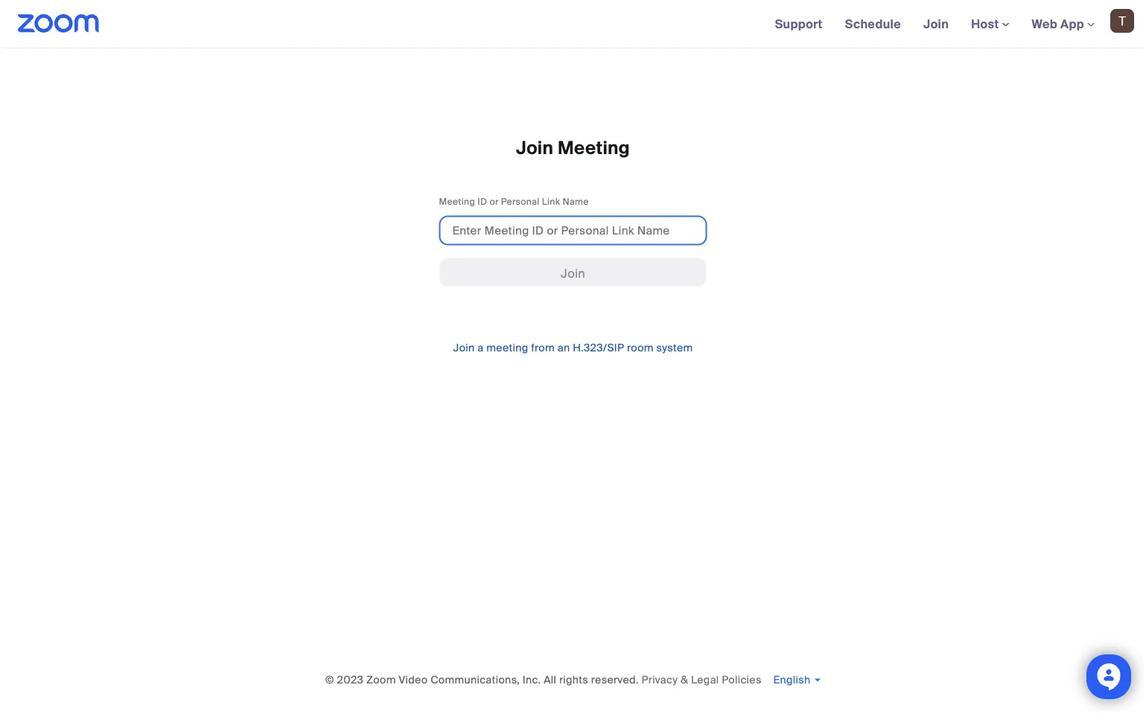 Task type: vqa. For each thing, say whether or not it's contained in the screenshot.
rightmost 'that'
no



Task type: locate. For each thing, give the bounding box(es) containing it.
join up the personal
[[516, 137, 554, 160]]

english button
[[774, 673, 821, 687]]

join down meeting id or personal link name text field
[[561, 266, 586, 281]]

support
[[775, 16, 823, 32]]

join left a
[[453, 341, 475, 355]]

join for join a meeting from an h.323/sip room system
[[453, 341, 475, 355]]

join left host at top right
[[924, 16, 949, 32]]

meeting left id
[[439, 196, 475, 207]]

app
[[1061, 16, 1085, 32]]

0 horizontal spatial meeting
[[439, 196, 475, 207]]

all
[[544, 673, 557, 687]]

join
[[924, 16, 949, 32], [516, 137, 554, 160], [561, 266, 586, 281], [453, 341, 475, 355]]

2023
[[337, 673, 364, 687]]

1 vertical spatial meeting
[[439, 196, 475, 207]]

join inside "meetings" 'navigation'
[[924, 16, 949, 32]]

system
[[657, 341, 693, 355]]

©
[[325, 673, 334, 687]]

1 horizontal spatial meeting
[[558, 137, 630, 160]]

room
[[627, 341, 654, 355]]

join a meeting from an h.323/sip room system
[[453, 341, 693, 355]]

0 vertical spatial meeting
[[558, 137, 630, 160]]

banner
[[0, 0, 1146, 49]]

meeting id or personal link name
[[439, 196, 589, 207]]

join button
[[439, 257, 707, 287]]

join inside button
[[561, 266, 586, 281]]

meeting up name
[[558, 137, 630, 160]]

video
[[399, 673, 428, 687]]

english
[[774, 673, 811, 687]]

inc.
[[523, 673, 541, 687]]

banner containing support
[[0, 0, 1146, 49]]

rights
[[559, 673, 589, 687]]

zoom
[[366, 673, 396, 687]]

join meeting
[[516, 137, 630, 160]]

meeting
[[487, 341, 529, 355]]

privacy & legal policies link
[[642, 673, 762, 687]]

reserved.
[[591, 673, 639, 687]]

personal
[[501, 196, 540, 207]]

meeting
[[558, 137, 630, 160], [439, 196, 475, 207]]

join a meeting from an h.323/sip room system link
[[453, 341, 693, 355]]



Task type: describe. For each thing, give the bounding box(es) containing it.
meetings navigation
[[764, 0, 1146, 49]]

web
[[1032, 16, 1058, 32]]

host
[[972, 16, 1002, 32]]

join for join meeting
[[516, 137, 554, 160]]

privacy
[[642, 673, 678, 687]]

from
[[531, 341, 555, 355]]

h.323/sip
[[573, 341, 625, 355]]

&
[[681, 673, 688, 687]]

a
[[478, 341, 484, 355]]

profile picture image
[[1111, 9, 1135, 33]]

zoom logo image
[[18, 14, 100, 33]]

id
[[478, 196, 487, 207]]

policies
[[722, 673, 762, 687]]

support link
[[764, 0, 834, 48]]

web app button
[[1032, 16, 1095, 32]]

link
[[542, 196, 560, 207]]

schedule
[[845, 16, 901, 32]]

web app
[[1032, 16, 1085, 32]]

legal
[[691, 673, 719, 687]]

join for join button
[[561, 266, 586, 281]]

or
[[490, 196, 499, 207]]

schedule link
[[834, 0, 913, 48]]

Meeting ID or Personal Link Name text field
[[439, 216, 707, 245]]

© 2023 zoom video communications, inc. all rights reserved. privacy & legal policies
[[325, 673, 762, 687]]

join for join link
[[924, 16, 949, 32]]

communications,
[[431, 673, 520, 687]]

name
[[563, 196, 589, 207]]

an
[[558, 341, 570, 355]]

host button
[[972, 16, 1010, 32]]

join link
[[913, 0, 960, 48]]



